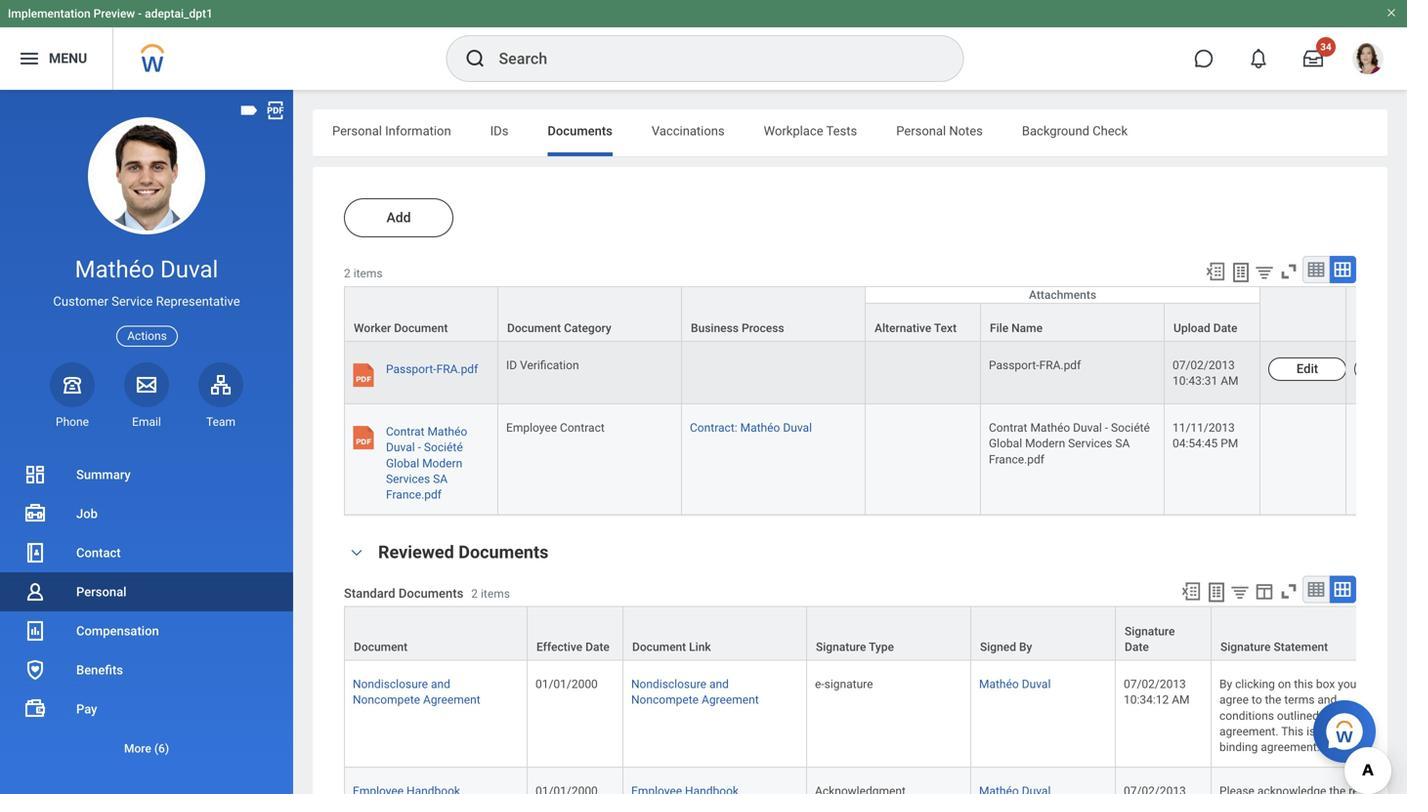 Task type: describe. For each thing, give the bounding box(es) containing it.
you
[[1338, 678, 1356, 691]]

edit row
[[344, 342, 1407, 405]]

worker
[[354, 322, 391, 335]]

file name
[[990, 322, 1043, 335]]

personal for personal notes
[[896, 124, 946, 138]]

menu banner
[[0, 0, 1407, 90]]

signed by column header
[[971, 606, 1116, 661]]

expand table image for table image to the top
[[1333, 260, 1352, 279]]

contract:
[[690, 421, 737, 435]]

and down link
[[709, 678, 729, 691]]

tag image
[[238, 100, 260, 121]]

justify image
[[18, 47, 41, 70]]

fullscreen image
[[1278, 261, 1300, 282]]

file name column header
[[981, 303, 1165, 360]]

and up by
[[1318, 693, 1337, 707]]

binding
[[1219, 741, 1258, 754]]

ids
[[490, 124, 508, 138]]

business
[[691, 322, 739, 335]]

compensation link
[[0, 612, 293, 651]]

row containing employee contract
[[344, 405, 1407, 515]]

file name button
[[981, 304, 1164, 341]]

tab list containing personal information
[[313, 109, 1387, 156]]

business process
[[691, 322, 784, 335]]

benefits image
[[23, 659, 47, 682]]

2 nondisclosure from the left
[[631, 678, 706, 691]]

documents for standard documents 2 items
[[398, 586, 463, 601]]

document for document
[[354, 641, 408, 654]]

worker document button
[[345, 287, 497, 341]]

tests
[[826, 124, 857, 138]]

email mathéo duval element
[[124, 414, 169, 430]]

business process button
[[682, 287, 865, 341]]

worker document
[[354, 322, 448, 335]]

0 horizontal spatial contrat
[[386, 425, 425, 439]]

implementation
[[8, 7, 91, 21]]

business process column header
[[682, 286, 866, 343]]

type
[[869, 641, 894, 654]]

04:54:45
[[1173, 437, 1218, 451]]

date for effective date
[[585, 641, 610, 654]]

agree
[[1219, 693, 1249, 707]]

toolbar for 07/02/2013 10:34:12 am
[[1172, 576, 1356, 606]]

- inside contrat mathéo duval - société global modern services sa france.pdf link
[[418, 441, 421, 455]]

phone image
[[59, 373, 86, 396]]

export to excel image for 07/02/2013 10:43:31 am
[[1205, 261, 1226, 282]]

id
[[506, 359, 517, 372]]

this
[[1281, 725, 1304, 739]]

employee
[[506, 421, 557, 435]]

0 horizontal spatial the
[[1265, 693, 1281, 707]]

mathéo duval link
[[979, 674, 1051, 691]]

edit
[[1297, 361, 1318, 376]]

file
[[990, 322, 1009, 335]]

1 nondisclosure and noncompete agreement from the left
[[353, 678, 480, 707]]

07/02/2013 10:43:31 am
[[1173, 359, 1239, 388]]

signed by
[[980, 641, 1032, 654]]

0 horizontal spatial contrat mathéo duval - société global modern services sa france.pdf
[[386, 425, 467, 502]]

row containing alternative text
[[344, 303, 1407, 360]]

signature for date
[[1125, 625, 1175, 639]]

benefits
[[76, 663, 123, 678]]

close environment banner image
[[1386, 7, 1397, 19]]

0 vertical spatial table image
[[1306, 260, 1326, 279]]

signed
[[980, 641, 1016, 654]]

background
[[1022, 124, 1089, 138]]

mathéo inside reviewed documents 'group'
[[979, 678, 1019, 691]]

select to filter grid data image
[[1254, 262, 1275, 282]]

signature date column header
[[1116, 606, 1212, 661]]

1 horizontal spatial fra.pdf
[[1039, 359, 1081, 372]]

pay
[[76, 702, 97, 717]]

personal image
[[23, 580, 47, 604]]

document link
[[632, 641, 711, 654]]

representative
[[156, 294, 240, 309]]

1 vertical spatial table image
[[1306, 580, 1326, 599]]

outlined
[[1277, 709, 1319, 723]]

standard
[[344, 586, 395, 601]]

Search Workday  search field
[[499, 37, 923, 80]]

noncompete for first nondisclosure and noncompete agreement link from the left
[[353, 693, 420, 707]]

personal information
[[332, 124, 451, 138]]

inbox large image
[[1303, 49, 1323, 68]]

1 horizontal spatial sa
[[1115, 437, 1130, 451]]

1 agreement from the left
[[423, 693, 480, 707]]

check
[[1093, 124, 1128, 138]]

signature type button
[[807, 607, 970, 660]]

1 horizontal spatial contrat mathéo duval - société global modern services sa france.pdf
[[989, 421, 1153, 466]]

box
[[1316, 678, 1335, 691]]

alternative text
[[875, 322, 957, 335]]

effective date
[[536, 641, 610, 654]]

statement
[[1274, 641, 1328, 654]]

more (6) button
[[0, 737, 293, 761]]

document inside column header
[[394, 322, 448, 335]]

1 horizontal spatial passport-fra.pdf
[[989, 359, 1081, 372]]

phone button
[[50, 362, 95, 430]]

0 vertical spatial société
[[1111, 421, 1150, 435]]

by clicking on this box you agree to the terms and conditions outlined by the agreement. this is a legal and binding agreement.
[[1219, 678, 1378, 754]]

click to view/edit grid preferences image
[[1254, 581, 1275, 602]]

e-
[[815, 678, 824, 691]]

effective
[[536, 641, 582, 654]]

chevron down image
[[345, 546, 368, 560]]

document link column header
[[623, 606, 807, 661]]

search image
[[464, 47, 487, 70]]

alternative
[[875, 322, 931, 335]]

profile logan mcneil image
[[1352, 43, 1384, 78]]

name
[[1011, 322, 1043, 335]]

passport- inside 'link'
[[386, 363, 436, 376]]

job
[[76, 507, 98, 521]]

summary link
[[0, 455, 293, 494]]

preview
[[93, 7, 135, 21]]

id verification element
[[506, 355, 579, 372]]

upload date
[[1174, 322, 1237, 335]]

personal notes
[[896, 124, 983, 138]]

employee contract element
[[506, 417, 605, 435]]

implementation preview -   adeptai_dpt1
[[8, 7, 213, 21]]

team mathéo duval element
[[198, 414, 243, 430]]

information
[[385, 124, 451, 138]]

1 vertical spatial the
[[1337, 709, 1353, 723]]

signature type
[[816, 641, 894, 654]]

benefits link
[[0, 651, 293, 690]]

contract: mathéo duval link
[[690, 417, 812, 435]]

and right legal
[[1355, 725, 1375, 739]]

duval inside navigation pane region
[[160, 256, 218, 283]]

e-signature
[[815, 678, 873, 691]]

team link
[[198, 362, 243, 430]]

phone mathéo duval element
[[50, 414, 95, 430]]

10:34:12
[[1124, 693, 1169, 707]]

date for signature date
[[1125, 641, 1149, 654]]

select to filter grid data image
[[1229, 582, 1251, 602]]

2 horizontal spatial -
[[1105, 421, 1108, 435]]

0 horizontal spatial global
[[386, 457, 419, 470]]

this
[[1294, 678, 1313, 691]]

contrat mathéo duval - société global modern services sa france.pdf link
[[386, 420, 490, 503]]

1 vertical spatial services
[[386, 472, 430, 486]]

row containing nondisclosure and noncompete agreement
[[344, 661, 1395, 768]]

customer
[[53, 294, 108, 309]]

row containing signature date
[[344, 606, 1395, 661]]

alternative text button
[[866, 304, 980, 341]]

0 horizontal spatial passport-fra.pdf
[[386, 363, 478, 376]]

expand table image for the bottom table image
[[1333, 580, 1352, 599]]

more (6)
[[124, 742, 169, 756]]

signature
[[824, 678, 873, 691]]

noncompete for 1st nondisclosure and noncompete agreement link from right
[[631, 693, 699, 707]]

mathéo inside navigation pane region
[[75, 256, 154, 283]]

reviewed documents
[[378, 542, 548, 563]]

phone
[[56, 415, 89, 429]]



Task type: vqa. For each thing, say whether or not it's contained in the screenshot.
year(s),
no



Task type: locate. For each thing, give the bounding box(es) containing it.
am right 10:43:31
[[1221, 374, 1239, 388]]

1 horizontal spatial société
[[1111, 421, 1150, 435]]

fra.pdf
[[1039, 359, 1081, 372], [436, 363, 478, 376]]

0 horizontal spatial sa
[[433, 472, 448, 486]]

passport-fra.pdf
[[989, 359, 1081, 372], [386, 363, 478, 376]]

effective date column header
[[528, 606, 623, 661]]

fra.pdf inside 'link'
[[436, 363, 478, 376]]

1 vertical spatial sa
[[433, 472, 448, 486]]

1 vertical spatial modern
[[422, 457, 462, 470]]

- right preview on the top left of the page
[[138, 7, 142, 21]]

0 vertical spatial agreement.
[[1219, 725, 1279, 739]]

0 vertical spatial sa
[[1115, 437, 1130, 451]]

noncompete down the document popup button
[[353, 693, 420, 707]]

signature inside 'column header'
[[1125, 625, 1175, 639]]

toolbar inside reviewed documents 'group'
[[1172, 576, 1356, 606]]

0 vertical spatial services
[[1068, 437, 1112, 451]]

contrat
[[989, 421, 1027, 435], [386, 425, 425, 439]]

document left link
[[632, 641, 686, 654]]

job image
[[23, 502, 47, 526]]

document inside column header
[[354, 641, 408, 654]]

1 horizontal spatial nondisclosure
[[631, 678, 706, 691]]

terms
[[1284, 693, 1315, 707]]

1 vertical spatial agreement.
[[1261, 741, 1320, 754]]

document
[[394, 322, 448, 335], [507, 322, 561, 335], [354, 641, 408, 654], [632, 641, 686, 654]]

nondisclosure and noncompete agreement down link
[[631, 678, 759, 707]]

document for document category
[[507, 322, 561, 335]]

10:43:31
[[1173, 374, 1218, 388]]

1 noncompete from the left
[[353, 693, 420, 707]]

document button
[[345, 607, 527, 660]]

personal inside navigation pane region
[[76, 585, 127, 599]]

signature statement
[[1220, 641, 1328, 654]]

date inside "effective date" popup button
[[585, 641, 610, 654]]

0 vertical spatial global
[[989, 437, 1022, 451]]

documents up the document popup button
[[398, 586, 463, 601]]

mathéo duval inside navigation pane region
[[75, 256, 218, 283]]

07/02/2013 inside 07/02/2013 10:34:12 am
[[1124, 678, 1186, 691]]

notifications large image
[[1249, 49, 1268, 68]]

2 down reviewed documents button
[[471, 587, 478, 601]]

upload date column header
[[1165, 303, 1260, 360]]

clicking
[[1235, 678, 1275, 691]]

actions
[[127, 329, 167, 343]]

0 horizontal spatial personal
[[76, 585, 127, 599]]

0 vertical spatial documents
[[548, 124, 613, 138]]

passport-fra.pdf down name
[[989, 359, 1081, 372]]

pay link
[[0, 690, 293, 729]]

date up 07/02/2013 10:34:12 am
[[1125, 641, 1149, 654]]

1 row from the top
[[344, 286, 1407, 343]]

2 vertical spatial documents
[[398, 586, 463, 601]]

11/11/2013
[[1173, 421, 1235, 435]]

1 horizontal spatial modern
[[1025, 437, 1065, 451]]

items inside standard documents 2 items
[[481, 587, 510, 601]]

id verification
[[506, 359, 579, 372]]

0 vertical spatial expand table image
[[1333, 260, 1352, 279]]

actions button
[[116, 326, 178, 347]]

list
[[0, 455, 293, 768]]

service
[[112, 294, 153, 309]]

document up id verification element
[[507, 322, 561, 335]]

1 horizontal spatial contrat
[[989, 421, 1027, 435]]

1 vertical spatial mathéo duval
[[979, 678, 1051, 691]]

0 vertical spatial 07/02/2013
[[1173, 359, 1235, 372]]

row containing attachments
[[344, 286, 1407, 343]]

navigation pane region
[[0, 90, 293, 794]]

by inside popup button
[[1019, 641, 1032, 654]]

- inside menu banner
[[138, 7, 142, 21]]

contrat mathéo duval - société global modern services sa france.pdf
[[989, 421, 1153, 466], [386, 425, 467, 502]]

upload
[[1174, 322, 1210, 335]]

5 row from the top
[[344, 661, 1395, 768]]

signature statement button
[[1212, 607, 1394, 660]]

1 horizontal spatial agreement
[[702, 693, 759, 707]]

contract
[[560, 421, 605, 435]]

reviewed documents group
[[344, 540, 1395, 794]]

by inside by clicking on this box you agree to the terms and conditions outlined by the agreement. this is a legal and binding agreement.
[[1219, 678, 1232, 691]]

1 vertical spatial france.pdf
[[386, 488, 442, 502]]

is
[[1306, 725, 1315, 739]]

more (6) button
[[0, 729, 293, 768]]

07/02/2013 up 10:34:12
[[1124, 678, 1186, 691]]

cell
[[682, 342, 866, 405], [866, 342, 981, 405], [866, 405, 981, 515], [1260, 405, 1346, 515], [1346, 405, 1407, 515]]

nondisclosure and noncompete agreement link down the document popup button
[[353, 674, 480, 707]]

table image right fullscreen image on the right bottom of page
[[1306, 580, 1326, 599]]

2 nondisclosure and noncompete agreement link from the left
[[631, 674, 759, 707]]

4 row from the top
[[344, 606, 1395, 661]]

email
[[132, 415, 161, 429]]

document category
[[507, 322, 611, 335]]

personal down contact
[[76, 585, 127, 599]]

0 horizontal spatial date
[[585, 641, 610, 654]]

table image
[[1306, 260, 1326, 279], [1306, 580, 1326, 599]]

0 horizontal spatial by
[[1019, 641, 1032, 654]]

11/11/2013 04:54:45 pm
[[1173, 421, 1238, 451]]

passport- down file name
[[989, 359, 1039, 372]]

agreement down link
[[702, 693, 759, 707]]

document column header
[[344, 606, 528, 661]]

export to worksheets image
[[1229, 261, 1253, 284]]

nondisclosure down the document popup button
[[353, 678, 428, 691]]

signature up e-signature element on the bottom right of the page
[[816, 641, 866, 654]]

0 vertical spatial 2
[[344, 267, 351, 280]]

1 vertical spatial global
[[386, 457, 419, 470]]

passport- down worker document on the top left
[[386, 363, 436, 376]]

job link
[[0, 494, 293, 533]]

e-signature element
[[815, 674, 873, 691]]

pm
[[1221, 437, 1238, 451]]

0 horizontal spatial fra.pdf
[[436, 363, 478, 376]]

nondisclosure and noncompete agreement link
[[353, 674, 480, 707], [631, 674, 759, 707]]

items
[[353, 267, 383, 280], [481, 587, 510, 601]]

date for upload date
[[1213, 322, 1237, 335]]

1 vertical spatial 07/02/2013
[[1124, 678, 1186, 691]]

export to excel image for 07/02/2013 10:34:12 am
[[1180, 581, 1202, 602]]

menu button
[[0, 27, 113, 90]]

notes
[[949, 124, 983, 138]]

0 horizontal spatial -
[[138, 7, 142, 21]]

to
[[1252, 693, 1262, 707]]

nondisclosure down document link
[[631, 678, 706, 691]]

employee contract
[[506, 421, 605, 435]]

legal
[[1328, 725, 1352, 739]]

date right effective at the bottom of the page
[[585, 641, 610, 654]]

agreement down the document popup button
[[423, 693, 480, 707]]

0 horizontal spatial nondisclosure and noncompete agreement
[[353, 678, 480, 707]]

mathéo duval up the customer service representative
[[75, 256, 218, 283]]

noncompete down document link
[[631, 693, 699, 707]]

1 horizontal spatial -
[[418, 441, 421, 455]]

agreement. down this
[[1261, 741, 1320, 754]]

2 horizontal spatial personal
[[896, 124, 946, 138]]

reviewed documents button
[[378, 542, 548, 563]]

document up passport-fra.pdf 'link'
[[394, 322, 448, 335]]

sa left 04:54:45 at the right
[[1115, 437, 1130, 451]]

1 vertical spatial 2
[[471, 587, 478, 601]]

signature up clicking
[[1220, 641, 1271, 654]]

the right to
[[1265, 693, 1281, 707]]

on
[[1278, 678, 1291, 691]]

duval inside reviewed documents 'group'
[[1022, 678, 1051, 691]]

- down passport-fra.pdf 'link'
[[418, 441, 421, 455]]

document category column header
[[498, 286, 682, 343]]

documents right "ids"
[[548, 124, 613, 138]]

expand table image right fullscreen icon
[[1333, 260, 1352, 279]]

0 horizontal spatial société
[[424, 441, 463, 455]]

1 horizontal spatial france.pdf
[[989, 453, 1044, 466]]

1 vertical spatial toolbar
[[1172, 576, 1356, 606]]

am for 07/02/2013 10:43:31 am
[[1221, 374, 1239, 388]]

société down passport-fra.pdf 'link'
[[424, 441, 463, 455]]

document inside 'column header'
[[632, 641, 686, 654]]

date right the upload
[[1213, 322, 1237, 335]]

mail image
[[135, 373, 158, 396]]

contact
[[76, 546, 121, 560]]

row
[[344, 286, 1407, 343], [344, 303, 1407, 360], [344, 405, 1407, 515], [344, 606, 1395, 661], [344, 661, 1395, 768], [344, 768, 1395, 794]]

add button
[[344, 198, 453, 237]]

personal for personal information
[[332, 124, 382, 138]]

documents for reviewed documents
[[459, 542, 548, 563]]

signature inside popup button
[[1220, 641, 1271, 654]]

signature for statement
[[1220, 641, 1271, 654]]

0 horizontal spatial 2
[[344, 267, 351, 280]]

0 vertical spatial by
[[1019, 641, 1032, 654]]

items down reviewed documents button
[[481, 587, 510, 601]]

2 inside standard documents 2 items
[[471, 587, 478, 601]]

documents inside tab list
[[548, 124, 613, 138]]

toolbar up signature statement
[[1172, 576, 1356, 606]]

1 horizontal spatial personal
[[332, 124, 382, 138]]

07/02/2013
[[1173, 359, 1235, 372], [1124, 678, 1186, 691]]

export to excel image
[[1205, 261, 1226, 282], [1180, 581, 1202, 602]]

2 vertical spatial -
[[418, 441, 421, 455]]

text
[[934, 322, 957, 335]]

agreement. down conditions
[[1219, 725, 1279, 739]]

1 horizontal spatial noncompete
[[631, 693, 699, 707]]

société left 11/11/2013
[[1111, 421, 1150, 435]]

3 row from the top
[[344, 405, 1407, 515]]

0 horizontal spatial passport-
[[386, 363, 436, 376]]

export to excel image left export to worksheets icon
[[1205, 261, 1226, 282]]

summary
[[76, 468, 131, 482]]

passport-fra.pdf link
[[386, 358, 478, 392]]

0 vertical spatial export to excel image
[[1205, 261, 1226, 282]]

items up worker
[[353, 267, 383, 280]]

2 noncompete from the left
[[631, 693, 699, 707]]

1 horizontal spatial am
[[1221, 374, 1239, 388]]

am inside 07/02/2013 10:43:31 am
[[1221, 374, 1239, 388]]

07/02/2013 inside 07/02/2013 10:43:31 am
[[1173, 359, 1235, 372]]

compensation
[[76, 624, 159, 639]]

background check
[[1022, 124, 1128, 138]]

am for 07/02/2013 10:34:12 am
[[1172, 693, 1190, 707]]

contact image
[[23, 541, 47, 565]]

date inside signature date
[[1125, 641, 1149, 654]]

1 vertical spatial export to excel image
[[1180, 581, 1202, 602]]

document for document link
[[632, 641, 686, 654]]

am right 10:34:12
[[1172, 693, 1190, 707]]

07/02/2013 for 10:43:31
[[1173, 359, 1235, 372]]

signature up 07/02/2013 10:34:12 am
[[1125, 625, 1175, 639]]

pay image
[[23, 698, 47, 721]]

0 vertical spatial am
[[1221, 374, 1239, 388]]

01/01/2000
[[535, 678, 598, 691]]

1 horizontal spatial by
[[1219, 678, 1232, 691]]

1 horizontal spatial nondisclosure and noncompete agreement link
[[631, 674, 759, 707]]

1 vertical spatial expand table image
[[1333, 580, 1352, 599]]

1 horizontal spatial nondisclosure and noncompete agreement
[[631, 678, 759, 707]]

document down standard
[[354, 641, 408, 654]]

0 vertical spatial france.pdf
[[989, 453, 1044, 466]]

attachments button
[[866, 287, 1259, 303]]

document inside column header
[[507, 322, 561, 335]]

view team image
[[209, 373, 233, 396]]

category
[[564, 322, 611, 335]]

sa up reviewed documents button
[[433, 472, 448, 486]]

1 horizontal spatial mathéo duval
[[979, 678, 1051, 691]]

1 horizontal spatial items
[[481, 587, 510, 601]]

fullscreen image
[[1278, 581, 1300, 602]]

1 vertical spatial items
[[481, 587, 510, 601]]

table image right fullscreen icon
[[1306, 260, 1326, 279]]

1 horizontal spatial date
[[1125, 641, 1149, 654]]

date inside upload date popup button
[[1213, 322, 1237, 335]]

upload date button
[[1165, 304, 1259, 341]]

verification
[[520, 359, 579, 372]]

2 row from the top
[[344, 303, 1407, 360]]

0 horizontal spatial france.pdf
[[386, 488, 442, 502]]

document link button
[[623, 607, 806, 660]]

0 vertical spatial the
[[1265, 693, 1281, 707]]

0 vertical spatial items
[[353, 267, 383, 280]]

2 horizontal spatial date
[[1213, 322, 1237, 335]]

passport-
[[989, 359, 1039, 372], [386, 363, 436, 376]]

acknowledgment element
[[815, 781, 906, 794]]

0 horizontal spatial am
[[1172, 693, 1190, 707]]

0 horizontal spatial noncompete
[[353, 693, 420, 707]]

1 horizontal spatial export to excel image
[[1205, 261, 1226, 282]]

1 horizontal spatial the
[[1337, 709, 1353, 723]]

2 down add button
[[344, 267, 351, 280]]

personal left notes
[[896, 124, 946, 138]]

signature type column header
[[807, 606, 971, 661]]

signature
[[1125, 625, 1175, 639], [816, 641, 866, 654], [1220, 641, 1271, 654]]

07/02/2013 10:34:12 am
[[1124, 678, 1190, 707]]

2 nondisclosure and noncompete agreement from the left
[[631, 678, 759, 707]]

0 vertical spatial mathéo duval
[[75, 256, 218, 283]]

0 horizontal spatial mathéo duval
[[75, 256, 218, 283]]

by up agree
[[1219, 678, 1232, 691]]

workplace
[[764, 124, 823, 138]]

1 vertical spatial société
[[424, 441, 463, 455]]

add
[[386, 210, 411, 226]]

documents up standard documents 2 items
[[459, 542, 548, 563]]

toolbar
[[1196, 256, 1356, 286], [1172, 576, 1356, 606]]

07/02/2013 for 10:34:12
[[1124, 678, 1186, 691]]

-
[[138, 7, 142, 21], [1105, 421, 1108, 435], [418, 441, 421, 455]]

(6)
[[154, 742, 169, 756]]

export to excel image left export to worksheets image
[[1180, 581, 1202, 602]]

passport-fra.pdf down worker document on the top left
[[386, 363, 478, 376]]

mathéo duval down signed by
[[979, 678, 1051, 691]]

2 items
[[344, 267, 383, 280]]

0 horizontal spatial export to excel image
[[1180, 581, 1202, 602]]

2 horizontal spatial signature
[[1220, 641, 1271, 654]]

1 horizontal spatial signature
[[1125, 625, 1175, 639]]

customer service representative
[[53, 294, 240, 309]]

signed by button
[[971, 607, 1115, 660]]

by right signed
[[1019, 641, 1032, 654]]

link
[[689, 641, 711, 654]]

the up legal
[[1337, 709, 1353, 723]]

summary image
[[23, 463, 47, 487]]

0 vertical spatial modern
[[1025, 437, 1065, 451]]

am inside 07/02/2013 10:34:12 am
[[1172, 693, 1190, 707]]

6 row from the top
[[344, 768, 1395, 794]]

attachments
[[1029, 288, 1096, 302]]

standard documents 2 items
[[344, 586, 510, 601]]

mathéo duval inside reviewed documents 'group'
[[979, 678, 1051, 691]]

1 vertical spatial -
[[1105, 421, 1108, 435]]

signature date button
[[1116, 607, 1211, 660]]

1 nondisclosure from the left
[[353, 678, 428, 691]]

conditions
[[1219, 709, 1274, 723]]

0 horizontal spatial nondisclosure and noncompete agreement link
[[353, 674, 480, 707]]

list containing summary
[[0, 455, 293, 768]]

signature for type
[[816, 641, 866, 654]]

nondisclosure and noncompete agreement link down link
[[631, 674, 759, 707]]

1 nondisclosure and noncompete agreement link from the left
[[353, 674, 480, 707]]

1 horizontal spatial passport-
[[989, 359, 1039, 372]]

0 horizontal spatial modern
[[422, 457, 462, 470]]

0 vertical spatial -
[[138, 7, 142, 21]]

07/02/2013 up 10:43:31
[[1173, 359, 1235, 372]]

alternative text column header
[[866, 303, 981, 360]]

1 vertical spatial am
[[1172, 693, 1190, 707]]

2 agreement from the left
[[702, 693, 759, 707]]

expand table image right fullscreen image on the right bottom of page
[[1333, 580, 1352, 599]]

signature date
[[1125, 625, 1175, 654]]

a
[[1318, 725, 1325, 739]]

worker document column header
[[344, 286, 498, 343]]

email button
[[124, 362, 169, 430]]

workplace tests
[[764, 124, 857, 138]]

fra.pdf left id
[[436, 363, 478, 376]]

1 horizontal spatial services
[[1068, 437, 1112, 451]]

1 horizontal spatial 2
[[471, 587, 478, 601]]

and down the document popup button
[[431, 678, 450, 691]]

1 vertical spatial by
[[1219, 678, 1232, 691]]

0 horizontal spatial signature
[[816, 641, 866, 654]]

0 horizontal spatial items
[[353, 267, 383, 280]]

- left 11/11/2013
[[1105, 421, 1108, 435]]

toolbar up upload date popup button at right top
[[1196, 256, 1356, 286]]

0 horizontal spatial agreement
[[423, 693, 480, 707]]

signature inside "column header"
[[816, 641, 866, 654]]

team
[[206, 415, 235, 429]]

personal left information
[[332, 124, 382, 138]]

toolbar for 07/02/2013 10:43:31 am
[[1196, 256, 1356, 286]]

fra.pdf down file name popup button
[[1039, 359, 1081, 372]]

expand table image
[[1333, 260, 1352, 279], [1333, 580, 1352, 599]]

1 vertical spatial documents
[[459, 542, 548, 563]]

nondisclosure and noncompete agreement down the document popup button
[[353, 678, 480, 707]]

view printable version (pdf) image
[[265, 100, 286, 121]]

tab list
[[313, 109, 1387, 156]]

1 horizontal spatial global
[[989, 437, 1022, 451]]

nondisclosure
[[353, 678, 428, 691], [631, 678, 706, 691]]

0 horizontal spatial nondisclosure
[[353, 678, 428, 691]]

export to worksheets image
[[1205, 581, 1228, 604]]

0 vertical spatial toolbar
[[1196, 256, 1356, 286]]

compensation image
[[23, 619, 47, 643]]

0 horizontal spatial services
[[386, 472, 430, 486]]



